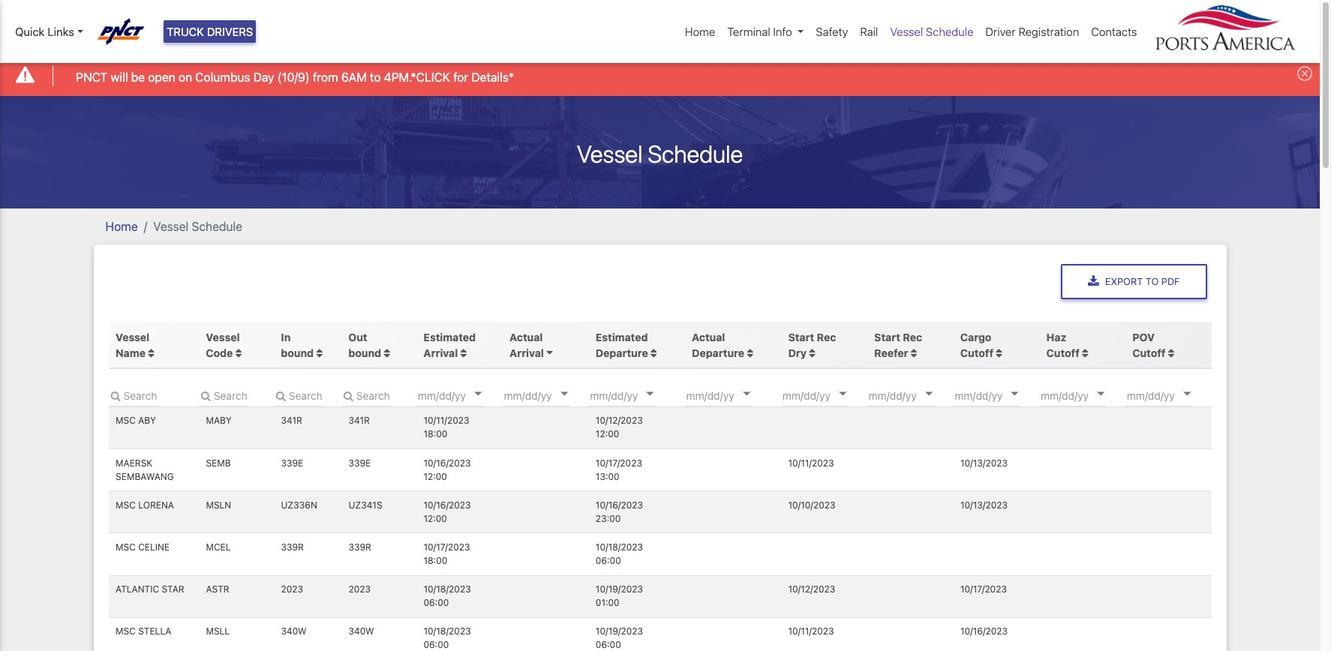 Task type: vqa. For each thing, say whether or not it's contained in the screenshot.


Task type: locate. For each thing, give the bounding box(es) containing it.
18:00 for 10/17/2023 18:00
[[424, 556, 448, 567]]

contacts link
[[1086, 17, 1144, 46]]

mm/dd/yy field for fourth open calendar icon from left
[[954, 384, 1044, 407]]

1 horizontal spatial 2023
[[349, 584, 371, 596]]

1 horizontal spatial 341r
[[349, 416, 370, 427]]

msc left stella
[[116, 626, 136, 638]]

mm/dd/yy field down actual departure
[[685, 384, 775, 407]]

3 cutoff from the left
[[1133, 347, 1166, 359]]

1 departure from the left
[[596, 347, 649, 359]]

2 vertical spatial 10/17/2023
[[961, 584, 1007, 596]]

0 horizontal spatial actual
[[510, 331, 543, 344]]

0 horizontal spatial 10/17/2023
[[424, 542, 470, 553]]

10/16/2023
[[424, 458, 471, 469], [424, 500, 471, 511], [596, 500, 643, 511], [961, 626, 1008, 638]]

estimated inside estimated departure
[[596, 331, 648, 344]]

mm/dd/yy field up 10/11/2023 18:00
[[417, 384, 507, 407]]

1 estimated from the left
[[424, 331, 476, 344]]

0 horizontal spatial departure
[[596, 347, 649, 359]]

msc left aby
[[116, 416, 136, 427]]

2 estimated from the left
[[596, 331, 648, 344]]

bound
[[281, 347, 314, 359], [349, 347, 382, 359]]

vessel name
[[116, 331, 150, 359]]

1 10/13/2023 from the top
[[961, 458, 1008, 469]]

0 vertical spatial 18:00
[[424, 429, 448, 440]]

2 vertical spatial schedule
[[192, 220, 242, 233]]

0 horizontal spatial cutoff
[[961, 347, 994, 359]]

0 vertical spatial 10/19/2023
[[596, 584, 643, 596]]

truck drivers link
[[164, 20, 256, 43]]

mm/dd/yy field for 1st open calendar image
[[417, 384, 507, 407]]

arrival for estimated arrival
[[424, 347, 458, 359]]

10/13/2023 for 10/10/2023
[[961, 500, 1008, 511]]

2 departure from the left
[[692, 347, 745, 359]]

2 horizontal spatial 10/17/2023
[[961, 584, 1007, 596]]

339e up the uz336n at bottom left
[[281, 458, 304, 469]]

start up reefer
[[875, 331, 901, 344]]

1 horizontal spatial estimated
[[596, 331, 648, 344]]

be
[[131, 70, 145, 84]]

msc for msc stella
[[116, 626, 136, 638]]

1 339r from the left
[[281, 542, 304, 553]]

2 vertical spatial 10/18/2023
[[424, 626, 471, 638]]

atlantic
[[116, 584, 159, 596]]

6 mm/dd/yy field from the left
[[868, 384, 958, 407]]

0 horizontal spatial 2023
[[281, 584, 303, 596]]

bound for out
[[349, 347, 382, 359]]

start for dry
[[789, 331, 815, 344]]

8 mm/dd/yy field from the left
[[1040, 384, 1130, 407]]

departure
[[596, 347, 649, 359], [692, 347, 745, 359]]

1 rec from the left
[[817, 331, 837, 344]]

18:00 inside 10/11/2023 18:00
[[424, 429, 448, 440]]

cargo
[[961, 331, 992, 344]]

mm/dd/yy field down haz cutoff
[[1040, 384, 1130, 407]]

1 horizontal spatial 339e
[[349, 458, 371, 469]]

cutoff down cargo
[[961, 347, 994, 359]]

18:00 inside 10/17/2023 18:00
[[424, 556, 448, 567]]

3 msc from the top
[[116, 542, 136, 553]]

10/19/2023 for 06:00
[[596, 626, 643, 638]]

1 horizontal spatial 340w
[[349, 626, 374, 638]]

1 vertical spatial 12:00
[[424, 471, 447, 482]]

1 vertical spatial 10/17/2023
[[424, 542, 470, 553]]

1 horizontal spatial schedule
[[648, 139, 743, 168]]

drivers
[[207, 25, 253, 38]]

vessel schedule
[[891, 25, 974, 38], [577, 139, 743, 168], [153, 220, 242, 233]]

1 horizontal spatial 339r
[[349, 542, 372, 553]]

1 10/19/2023 from the top
[[596, 584, 643, 596]]

10/19/2023 06:00
[[596, 626, 643, 651]]

4 msc from the top
[[116, 626, 136, 638]]

2023
[[281, 584, 303, 596], [349, 584, 371, 596]]

0 horizontal spatial arrival
[[424, 347, 458, 359]]

1 horizontal spatial home link
[[679, 17, 722, 46]]

will
[[111, 70, 128, 84]]

10/16/2023 12:00 up 10/17/2023 18:00
[[424, 500, 471, 525]]

2 rec from the left
[[903, 331, 923, 344]]

0 horizontal spatial vessel schedule
[[153, 220, 242, 233]]

pnct will be open on columbus day (10/9) from 6am to 4pm.*click for details* alert
[[0, 55, 1321, 96]]

cutoff down pov
[[1133, 347, 1166, 359]]

actual arrival
[[510, 331, 544, 359]]

1 vertical spatial 10/13/2023
[[961, 500, 1008, 511]]

1 horizontal spatial arrival
[[510, 347, 544, 359]]

2 10/19/2023 from the top
[[596, 626, 643, 638]]

0 horizontal spatial 339e
[[281, 458, 304, 469]]

msc lorena
[[116, 500, 174, 511]]

0 horizontal spatial rec
[[817, 331, 837, 344]]

10/11/2023
[[424, 416, 470, 427], [789, 458, 835, 469], [789, 626, 835, 638]]

2 18:00 from the top
[[424, 556, 448, 567]]

rec up reefer
[[903, 331, 923, 344]]

1 bound from the left
[[281, 347, 314, 359]]

339r down uz341s
[[349, 542, 372, 553]]

atlantic star
[[116, 584, 184, 596]]

bound inside in bound
[[281, 347, 314, 359]]

12:00
[[596, 429, 620, 440], [424, 471, 447, 482], [424, 513, 447, 525]]

mm/dd/yy field down pov cutoff
[[1126, 384, 1216, 407]]

start rec reefer
[[875, 331, 923, 359]]

arrival inside estimated arrival
[[424, 347, 458, 359]]

1 vertical spatial home link
[[105, 220, 138, 233]]

cutoff down haz
[[1047, 347, 1080, 359]]

10/19/2023 up 01:00
[[596, 584, 643, 596]]

10/16/2023 12:00 for 339e
[[424, 458, 471, 482]]

0 horizontal spatial 341r
[[281, 416, 303, 427]]

actual departure
[[692, 331, 745, 359]]

home link
[[679, 17, 722, 46], [105, 220, 138, 233]]

actual
[[510, 331, 543, 344], [692, 331, 725, 344]]

1 vertical spatial 10/11/2023
[[789, 458, 835, 469]]

mm/dd/yy field down dry
[[781, 384, 872, 407]]

start up dry
[[789, 331, 815, 344]]

2 10/13/2023 from the top
[[961, 500, 1008, 511]]

0 vertical spatial 10/13/2023
[[961, 458, 1008, 469]]

1 cutoff from the left
[[961, 347, 994, 359]]

1 horizontal spatial home
[[685, 25, 716, 38]]

2 cutoff from the left
[[1047, 347, 1080, 359]]

bound inside the out bound
[[349, 347, 382, 359]]

pnct will be open on columbus day (10/9) from 6am to 4pm.*click for details*
[[76, 70, 514, 84]]

2 actual from the left
[[692, 331, 725, 344]]

10/16/2023 12:00
[[424, 458, 471, 482], [424, 500, 471, 525]]

1 vertical spatial 10/18/2023 06:00
[[424, 584, 471, 609]]

1 horizontal spatial bound
[[349, 347, 382, 359]]

2 msc from the top
[[116, 500, 136, 511]]

mm/dd/yy field down reefer
[[868, 384, 958, 407]]

start
[[789, 331, 815, 344], [875, 331, 901, 344]]

mm/dd/yy field for fifth open calendar icon from left
[[1126, 384, 1216, 407]]

1 10/16/2023 12:00 from the top
[[424, 458, 471, 482]]

truck
[[167, 25, 204, 38]]

open calendar image
[[475, 393, 482, 396], [647, 393, 654, 396], [839, 393, 847, 396], [1098, 393, 1105, 396]]

celine
[[138, 542, 170, 553]]

msc left lorena
[[116, 500, 136, 511]]

0 vertical spatial 12:00
[[596, 429, 620, 440]]

0 vertical spatial home
[[685, 25, 716, 38]]

1 vertical spatial 10/16/2023 12:00
[[424, 500, 471, 525]]

0 horizontal spatial start
[[789, 331, 815, 344]]

mm/dd/yy field down cargo cutoff at the bottom
[[954, 384, 1044, 407]]

astr
[[206, 584, 229, 596]]

10/19/2023 for 01:00
[[596, 584, 643, 596]]

0 vertical spatial 10/12/2023
[[596, 416, 643, 427]]

339r down the uz336n at bottom left
[[281, 542, 304, 553]]

star
[[162, 584, 184, 596]]

0 horizontal spatial schedule
[[192, 220, 242, 233]]

1 horizontal spatial 10/17/2023
[[596, 458, 643, 469]]

1 arrival from the left
[[424, 347, 458, 359]]

rec inside the start rec dry
[[817, 331, 837, 344]]

10/11/2023 for 10/17/2023
[[789, 458, 835, 469]]

home
[[685, 25, 716, 38], [105, 220, 138, 233]]

2 339e from the left
[[349, 458, 371, 469]]

1 mm/dd/yy field from the left
[[417, 384, 507, 407]]

None field
[[108, 384, 158, 407], [199, 384, 248, 407], [274, 384, 323, 407], [341, 384, 391, 407], [108, 384, 158, 407], [199, 384, 248, 407], [274, 384, 323, 407], [341, 384, 391, 407]]

mm/dd/yy field down actual arrival
[[503, 384, 593, 407]]

mm/dd/yy field for first open calendar icon from the left
[[503, 384, 593, 407]]

1 actual from the left
[[510, 331, 543, 344]]

mm/dd/yy field for first open calendar image from the right
[[1040, 384, 1130, 407]]

rec left start rec reefer
[[817, 331, 837, 344]]

cutoff for cargo
[[961, 347, 994, 359]]

safety
[[816, 25, 849, 38]]

2 horizontal spatial vessel schedule
[[891, 25, 974, 38]]

estimated arrival
[[424, 331, 476, 359]]

0 horizontal spatial 340w
[[281, 626, 307, 638]]

10/18/2023 06:00 for 10/19/2023 06:00
[[424, 626, 471, 651]]

2 arrival from the left
[[510, 347, 544, 359]]

(10/9)
[[278, 70, 310, 84]]

1 horizontal spatial 10/12/2023
[[789, 584, 836, 596]]

0 vertical spatial home link
[[679, 17, 722, 46]]

mm/dd/yy field for second open calendar image
[[589, 384, 679, 407]]

2 mm/dd/yy field from the left
[[503, 384, 593, 407]]

start inside start rec reefer
[[875, 331, 901, 344]]

msc left celine
[[116, 542, 136, 553]]

2 vertical spatial 12:00
[[424, 513, 447, 525]]

10/11/2023 18:00
[[424, 416, 470, 440]]

10/12/2023 for 10/12/2023 12:00
[[596, 416, 643, 427]]

1 msc from the top
[[116, 416, 136, 427]]

339e up uz341s
[[349, 458, 371, 469]]

2 vertical spatial 10/11/2023
[[789, 626, 835, 638]]

rec for start rec reefer
[[903, 331, 923, 344]]

open calendar image
[[561, 393, 568, 396], [743, 393, 751, 396], [926, 393, 933, 396], [1012, 393, 1019, 396], [1184, 393, 1191, 396]]

339e
[[281, 458, 304, 469], [349, 458, 371, 469]]

0 horizontal spatial bound
[[281, 347, 314, 359]]

start inside the start rec dry
[[789, 331, 815, 344]]

actual inside actual departure
[[692, 331, 725, 344]]

2 horizontal spatial cutoff
[[1133, 347, 1166, 359]]

12:00 up 10/17/2023 13:00
[[596, 429, 620, 440]]

registration
[[1019, 25, 1080, 38]]

in
[[281, 331, 291, 344]]

0 horizontal spatial 10/12/2023
[[596, 416, 643, 427]]

9 mm/dd/yy field from the left
[[1126, 384, 1216, 407]]

rec inside start rec reefer
[[903, 331, 923, 344]]

estimated
[[424, 331, 476, 344], [596, 331, 648, 344]]

sembawang
[[116, 471, 174, 482]]

1 vertical spatial 18:00
[[424, 556, 448, 567]]

quick links link
[[15, 23, 83, 40]]

1 horizontal spatial actual
[[692, 331, 725, 344]]

1 vertical spatial vessel schedule
[[577, 139, 743, 168]]

mm/dd/yy field up the 10/12/2023 12:00 at the bottom left of page
[[589, 384, 679, 407]]

1 vertical spatial 10/18/2023
[[424, 584, 471, 596]]

actual for actual arrival
[[510, 331, 543, 344]]

quick links
[[15, 25, 74, 38]]

msc for msc aby
[[116, 416, 136, 427]]

actual inside actual arrival
[[510, 331, 543, 344]]

4 mm/dd/yy field from the left
[[685, 384, 775, 407]]

0 vertical spatial 10/17/2023
[[596, 458, 643, 469]]

1 horizontal spatial start
[[875, 331, 901, 344]]

0 vertical spatial schedule
[[926, 25, 974, 38]]

mm/dd/yy field
[[417, 384, 507, 407], [503, 384, 593, 407], [589, 384, 679, 407], [685, 384, 775, 407], [781, 384, 872, 407], [868, 384, 958, 407], [954, 384, 1044, 407], [1040, 384, 1130, 407], [1126, 384, 1216, 407]]

7 mm/dd/yy field from the left
[[954, 384, 1044, 407]]

10/19/2023 down 01:00
[[596, 626, 643, 638]]

2 start from the left
[[875, 331, 901, 344]]

departure for actual
[[692, 347, 745, 359]]

10/18/2023
[[596, 542, 643, 553], [424, 584, 471, 596], [424, 626, 471, 638]]

10/17/2023
[[596, 458, 643, 469], [424, 542, 470, 553], [961, 584, 1007, 596]]

4pm.*click
[[384, 70, 450, 84]]

bound down in
[[281, 347, 314, 359]]

06:00
[[596, 556, 621, 567], [424, 598, 449, 609], [424, 640, 449, 651], [596, 640, 621, 651]]

339r
[[281, 542, 304, 553], [349, 542, 372, 553]]

1 horizontal spatial rec
[[903, 331, 923, 344]]

2 bound from the left
[[349, 347, 382, 359]]

12:00 down 10/11/2023 18:00
[[424, 471, 447, 482]]

vessel schedule link
[[885, 17, 980, 46]]

10/17/2023 for 13:00
[[596, 458, 643, 469]]

10/18/2023 06:00 for 10/19/2023 01:00
[[424, 584, 471, 609]]

1 vertical spatial 10/12/2023
[[789, 584, 836, 596]]

1 horizontal spatial cutoff
[[1047, 347, 1080, 359]]

10/16/2023 12:00 for uz341s
[[424, 500, 471, 525]]

1 horizontal spatial departure
[[692, 347, 745, 359]]

links
[[48, 25, 74, 38]]

18:00
[[424, 429, 448, 440], [424, 556, 448, 567]]

1 vertical spatial 10/19/2023
[[596, 626, 643, 638]]

5 mm/dd/yy field from the left
[[781, 384, 872, 407]]

1 18:00 from the top
[[424, 429, 448, 440]]

10/16/2023 12:00 down 10/11/2023 18:00
[[424, 458, 471, 482]]

2 vertical spatial 10/18/2023 06:00
[[424, 626, 471, 651]]

340w
[[281, 626, 307, 638], [349, 626, 374, 638]]

reefer
[[875, 347, 909, 359]]

2 339r from the left
[[349, 542, 372, 553]]

0 horizontal spatial home
[[105, 220, 138, 233]]

10/18/2023 for 10/19/2023 06:00
[[424, 626, 471, 638]]

rec
[[817, 331, 837, 344], [903, 331, 923, 344]]

10/12/2023
[[596, 416, 643, 427], [789, 584, 836, 596]]

10/16/2023 23:00
[[596, 500, 643, 525]]

0 horizontal spatial home link
[[105, 220, 138, 233]]

cutoff
[[961, 347, 994, 359], [1047, 347, 1080, 359], [1133, 347, 1166, 359]]

1 start from the left
[[789, 331, 815, 344]]

4 open calendar image from the left
[[1012, 393, 1019, 396]]

12:00 up 10/17/2023 18:00
[[424, 513, 447, 525]]

2 10/16/2023 12:00 from the top
[[424, 500, 471, 525]]

10/17/2023 18:00
[[424, 542, 470, 567]]

estimated departure
[[596, 331, 649, 359]]

0 vertical spatial vessel schedule
[[891, 25, 974, 38]]

0 vertical spatial 10/16/2023 12:00
[[424, 458, 471, 482]]

0 horizontal spatial 339r
[[281, 542, 304, 553]]

3 mm/dd/yy field from the left
[[589, 384, 679, 407]]

bound down out at the bottom of page
[[349, 347, 382, 359]]

0 horizontal spatial estimated
[[424, 331, 476, 344]]



Task type: describe. For each thing, give the bounding box(es) containing it.
name
[[116, 347, 146, 359]]

12:00 inside the 10/12/2023 12:00
[[596, 429, 620, 440]]

3 open calendar image from the left
[[839, 393, 847, 396]]

code
[[206, 347, 233, 359]]

semb
[[206, 458, 231, 469]]

12:00 for 10/16/2023
[[424, 513, 447, 525]]

open
[[148, 70, 175, 84]]

cargo cutoff
[[961, 331, 994, 359]]

3 open calendar image from the left
[[926, 393, 933, 396]]

columbus
[[195, 70, 250, 84]]

to
[[1146, 276, 1159, 287]]

details*
[[472, 70, 514, 84]]

1 339e from the left
[[281, 458, 304, 469]]

18:00 for 10/11/2023 18:00
[[424, 429, 448, 440]]

stella
[[138, 626, 171, 638]]

mm/dd/yy field for 3rd open calendar image from left
[[781, 384, 872, 407]]

1 open calendar image from the left
[[475, 393, 482, 396]]

1 341r from the left
[[281, 416, 303, 427]]

pdf
[[1162, 276, 1181, 287]]

pov cutoff
[[1133, 331, 1166, 359]]

msc for msc celine
[[116, 542, 136, 553]]

vessel code
[[206, 331, 240, 359]]

day
[[254, 70, 274, 84]]

in bound
[[281, 331, 317, 359]]

2 vertical spatial vessel schedule
[[153, 220, 242, 233]]

uz341s
[[349, 500, 383, 511]]

mm/dd/yy field for third open calendar icon
[[868, 384, 958, 407]]

driver registration link
[[980, 17, 1086, 46]]

driver registration
[[986, 25, 1080, 38]]

1 2023 from the left
[[281, 584, 303, 596]]

info
[[774, 25, 793, 38]]

maby
[[206, 416, 232, 427]]

4 open calendar image from the left
[[1098, 393, 1105, 396]]

for
[[454, 70, 469, 84]]

terminal
[[728, 25, 771, 38]]

msc celine
[[116, 542, 170, 553]]

from
[[313, 70, 338, 84]]

vessel inside vessel schedule link
[[891, 25, 924, 38]]

0 vertical spatial 10/18/2023 06:00
[[596, 542, 643, 567]]

maersk
[[116, 458, 153, 469]]

6am
[[341, 70, 367, 84]]

terminal info link
[[722, 17, 810, 46]]

msc stella
[[116, 626, 171, 638]]

1 340w from the left
[[281, 626, 307, 638]]

truck drivers
[[167, 25, 253, 38]]

mcel
[[206, 542, 231, 553]]

export to pdf link
[[1062, 264, 1208, 300]]

on
[[179, 70, 192, 84]]

06:00 inside the 10/19/2023 06:00
[[596, 640, 621, 651]]

haz cutoff
[[1047, 331, 1080, 359]]

aby
[[138, 416, 156, 427]]

10/17/2023 for 18:00
[[424, 542, 470, 553]]

dry
[[789, 347, 807, 359]]

close image
[[1298, 66, 1313, 81]]

2 open calendar image from the left
[[647, 393, 654, 396]]

12:00 for 10/17/2023
[[424, 471, 447, 482]]

2 open calendar image from the left
[[743, 393, 751, 396]]

haz
[[1047, 331, 1067, 344]]

lorena
[[138, 500, 174, 511]]

rail
[[861, 25, 879, 38]]

2 341r from the left
[[349, 416, 370, 427]]

msc aby
[[116, 416, 156, 427]]

maersk sembawang
[[116, 458, 174, 482]]

2 340w from the left
[[349, 626, 374, 638]]

cutoff for pov
[[1133, 347, 1166, 359]]

10/12/2023 for 10/12/2023
[[789, 584, 836, 596]]

rec for start rec dry
[[817, 331, 837, 344]]

1 open calendar image from the left
[[561, 393, 568, 396]]

terminal info
[[728, 25, 793, 38]]

msln
[[206, 500, 231, 511]]

out
[[349, 331, 368, 344]]

13:00
[[596, 471, 620, 482]]

download image
[[1089, 276, 1100, 288]]

pnct
[[76, 70, 107, 84]]

10/19/2023 01:00
[[596, 584, 643, 609]]

01:00
[[596, 598, 620, 609]]

2 2023 from the left
[[349, 584, 371, 596]]

10/17/2023 13:00
[[596, 458, 643, 482]]

10/18/2023 for 10/19/2023 01:00
[[424, 584, 471, 596]]

5 open calendar image from the left
[[1184, 393, 1191, 396]]

23:00
[[596, 513, 621, 525]]

start for reefer
[[875, 331, 901, 344]]

export to pdf
[[1106, 276, 1181, 287]]

cutoff for haz
[[1047, 347, 1080, 359]]

to
[[370, 70, 381, 84]]

1 vertical spatial schedule
[[648, 139, 743, 168]]

mm/dd/yy field for second open calendar icon from left
[[685, 384, 775, 407]]

contacts
[[1092, 25, 1138, 38]]

export
[[1106, 276, 1144, 287]]

safety link
[[810, 17, 855, 46]]

start rec dry
[[789, 331, 837, 359]]

departure for estimated
[[596, 347, 649, 359]]

actual for actual departure
[[692, 331, 725, 344]]

10/13/2023 for 10/11/2023
[[961, 458, 1008, 469]]

1 vertical spatial home
[[105, 220, 138, 233]]

10/11/2023 for 10/19/2023
[[789, 626, 835, 638]]

rail link
[[855, 17, 885, 46]]

driver
[[986, 25, 1016, 38]]

estimated for departure
[[596, 331, 648, 344]]

estimated for arrival
[[424, 331, 476, 344]]

quick
[[15, 25, 45, 38]]

2 horizontal spatial schedule
[[926, 25, 974, 38]]

0 vertical spatial 10/18/2023
[[596, 542, 643, 553]]

pov
[[1133, 331, 1156, 344]]

0 vertical spatial 10/11/2023
[[424, 416, 470, 427]]

uz336n
[[281, 500, 317, 511]]

msll
[[206, 626, 230, 638]]

bound for in
[[281, 347, 314, 359]]

pnct will be open on columbus day (10/9) from 6am to 4pm.*click for details* link
[[76, 68, 514, 86]]

arrival for actual arrival
[[510, 347, 544, 359]]

out bound
[[349, 331, 384, 359]]

vessel schedule inside vessel schedule link
[[891, 25, 974, 38]]

10/12/2023 12:00
[[596, 416, 643, 440]]

msc for msc lorena
[[116, 500, 136, 511]]

1 horizontal spatial vessel schedule
[[577, 139, 743, 168]]

10/10/2023
[[789, 500, 836, 511]]



